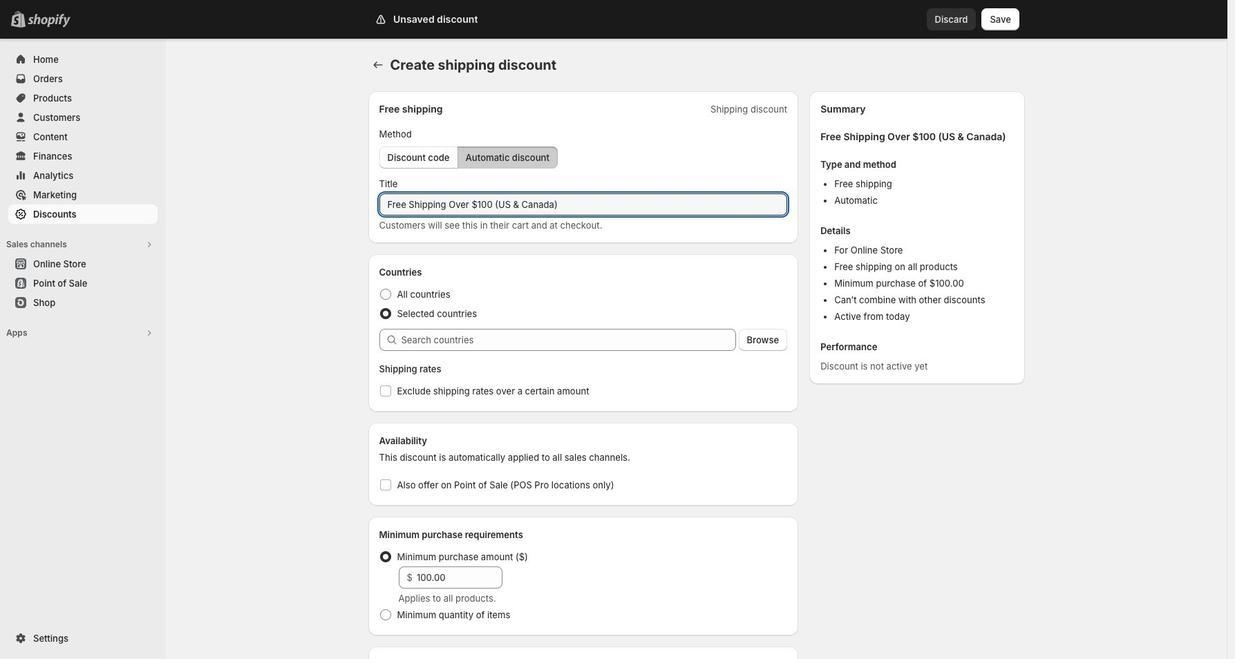 Task type: locate. For each thing, give the bounding box(es) containing it.
Search countries text field
[[401, 329, 736, 351]]

None text field
[[379, 194, 788, 216]]



Task type: describe. For each thing, give the bounding box(es) containing it.
shopify image
[[28, 14, 71, 28]]

0.00 text field
[[417, 567, 502, 589]]



Task type: vqa. For each thing, say whether or not it's contained in the screenshot.
0.00 text box
yes



